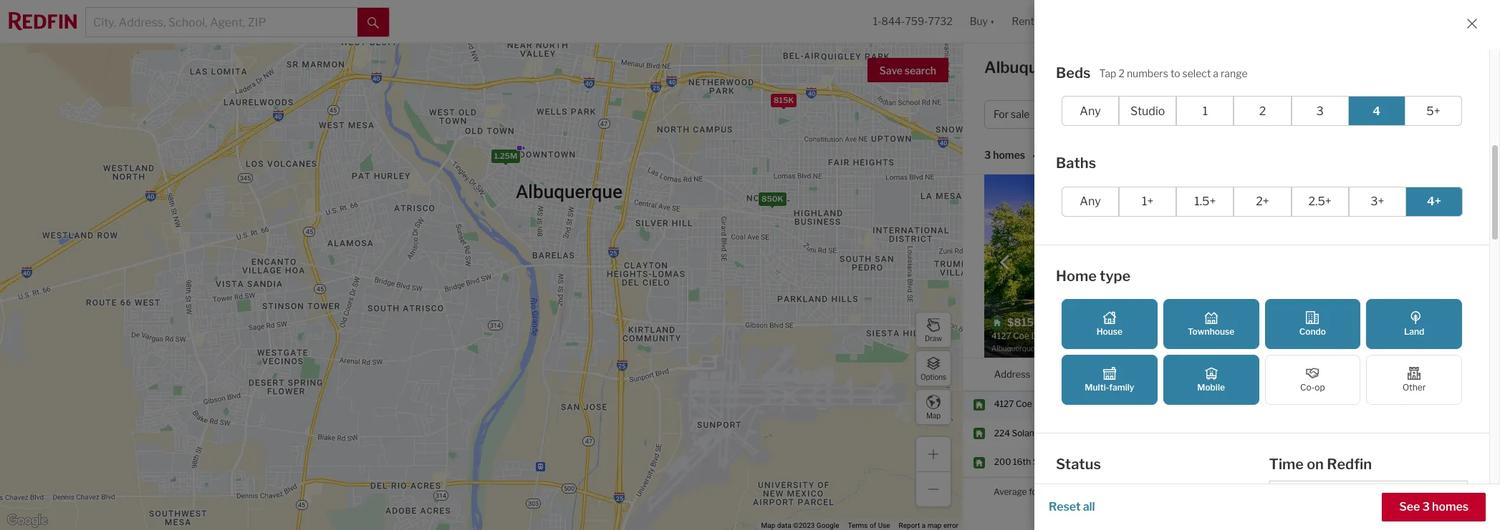 Task type: vqa. For each thing, say whether or not it's contained in the screenshot.
Any
yes



Task type: locate. For each thing, give the bounding box(es) containing it.
1 horizontal spatial price
[[1148, 369, 1170, 380]]

status
[[1056, 456, 1101, 474]]

1 checkbox
[[1177, 96, 1234, 126]]

on inside original owner! spacious, well-designed brick home on nearly quarter-acre lot in mid-city neighborhood close to altura p...
[[1450, 187, 1460, 198]]

redfin right 4,911
[[1327, 456, 1372, 474]]

albuquerque up status
[[1082, 428, 1134, 439]]

3 option group from the top
[[1062, 299, 1462, 406]]

224 solano dr ne
[[994, 428, 1065, 439]]

844-
[[882, 15, 905, 27]]

map down options
[[926, 412, 941, 420]]

$850,000 down the $815,000
[[1148, 428, 1190, 439]]

to
[[1171, 67, 1180, 79], [1459, 198, 1467, 209]]

Studio checkbox
[[1119, 96, 1177, 126]]

days right 5
[[1415, 399, 1434, 410]]

0 vertical spatial favorite this home image
[[1242, 333, 1259, 350]]

coming soon
[[1078, 490, 1148, 503]]

0 horizontal spatial price button
[[1063, 100, 1124, 129]]

option group
[[1062, 96, 1462, 126], [1062, 187, 1463, 217], [1062, 299, 1462, 406]]

numbers
[[1127, 67, 1168, 79]]

1-844-759-7732 link
[[873, 15, 953, 27]]

0 horizontal spatial $168
[[1316, 233, 1338, 244]]

0 vertical spatial any
[[1080, 104, 1101, 118]]

4+ right brick
[[1427, 195, 1441, 208]]

0 vertical spatial price
[[1072, 108, 1097, 121]]

1 vertical spatial 2
[[1259, 104, 1266, 118]]

200 16th st sw link
[[994, 457, 1069, 469]]

1 horizontal spatial on
[[1450, 187, 1460, 198]]

submit search image
[[368, 17, 379, 28]]

• left sort
[[1033, 150, 1036, 162]]

days
[[1415, 399, 1434, 410], [1419, 428, 1438, 439], [1411, 487, 1430, 498]]

to right the close
[[1459, 198, 1467, 209]]

price down beds
[[1072, 108, 1097, 121]]

1.5+ radio
[[1177, 187, 1234, 217]]

map data ©2023 google
[[761, 522, 839, 530]]

3 right the /
[[1317, 104, 1324, 118]]

4+
[[1295, 108, 1308, 121], [1427, 195, 1441, 208]]

land
[[1404, 327, 1425, 337]]

$/sq.ft. button
[[1363, 359, 1396, 391]]

41 up see
[[1399, 487, 1409, 498]]

House checkbox
[[1062, 299, 1158, 350]]

mid-
[[1343, 198, 1361, 209]]

1 horizontal spatial to
[[1459, 198, 1467, 209]]

0 horizontal spatial on
[[1307, 456, 1324, 474]]

condo
[[1299, 327, 1326, 337]]

0 horizontal spatial map
[[761, 522, 775, 530]]

select
[[1183, 67, 1211, 79]]

favorite button image
[[1204, 178, 1228, 203]]

Townhouse checkbox
[[1163, 299, 1259, 350]]

0 horizontal spatial 4+
[[1295, 108, 1308, 121]]

0 vertical spatial dr
[[1034, 399, 1044, 410]]

4+ inside radio
[[1427, 195, 1441, 208]]

a left range
[[1213, 67, 1219, 79]]

ba
[[1310, 108, 1321, 121]]

1 horizontal spatial •
[[1426, 108, 1429, 121]]

3 down for sale "button"
[[984, 149, 991, 161]]

City, Address, School, Agent, ZIP search field
[[86, 8, 358, 37]]

• inside button
[[1426, 108, 1429, 121]]

any inside option
[[1080, 195, 1101, 208]]

1.5+
[[1195, 195, 1216, 208]]

remove house, townhouse, condo, multi-family, mobile, land image
[[1232, 110, 1241, 119]]

0 vertical spatial albuquerque
[[1082, 428, 1134, 439]]

p...
[[1269, 210, 1280, 221]]

st
[[1033, 457, 1042, 468]]

1 vertical spatial price
[[1148, 369, 1170, 380]]

on up the close
[[1450, 187, 1460, 198]]

price button up "recommended"
[[1063, 100, 1124, 129]]

4+ inside button
[[1295, 108, 1308, 121]]

in
[[1334, 198, 1341, 209]]

$168 up $278
[[1363, 399, 1384, 410]]

homes inside button
[[1432, 501, 1469, 514]]

bd
[[1275, 108, 1287, 121]]

home
[[1425, 187, 1448, 198]]

a
[[1213, 67, 1219, 79], [922, 522, 926, 530]]

0 vertical spatial a
[[1213, 67, 1219, 79]]

reset
[[1049, 501, 1081, 514]]

1.25m
[[494, 151, 517, 161]]

1 vertical spatial 4+
[[1427, 195, 1441, 208]]

2
[[1119, 67, 1125, 79], [1259, 104, 1266, 118]]

1 vertical spatial redfin
[[1327, 456, 1372, 474]]

4 bd / 4+ ba
[[1266, 108, 1321, 121]]

1 albuquerque from the top
[[1082, 428, 1134, 439]]

quarter-
[[1270, 198, 1302, 209]]

map inside button
[[926, 412, 941, 420]]

1 vertical spatial •
[[1033, 150, 1036, 162]]

homes
[[1119, 58, 1172, 77]]

for right 'average'
[[1029, 487, 1040, 498]]

sale
[[1011, 108, 1030, 121]]

option group containing house
[[1062, 299, 1462, 406]]

1 vertical spatial ne
[[1053, 428, 1065, 439]]

ne for 224 solano dr ne
[[1053, 428, 1065, 439]]

0 horizontal spatial for
[[1029, 487, 1040, 498]]

0 vertical spatial days
[[1415, 399, 1434, 410]]

a left the map in the right bottom of the page
[[922, 522, 926, 530]]

save
[[880, 64, 903, 77]]

2 option group from the top
[[1062, 187, 1463, 217]]

$/sq. ft.
[[1243, 233, 1275, 244]]

• for homes
[[1033, 150, 1036, 162]]

$255
[[1363, 457, 1385, 468]]

3+ radio
[[1349, 187, 1406, 217]]

$850,000 right coming
[[1144, 487, 1186, 498]]

1 vertical spatial $850,000
[[1144, 487, 1186, 498]]

homes down for sale
[[993, 149, 1025, 161]]

albuquerque for 200 16th st sw
[[1082, 457, 1134, 468]]

1 vertical spatial map
[[761, 522, 775, 530]]

41 days up see
[[1399, 487, 1430, 498]]

built
[[1392, 233, 1411, 244]]

dr right solano
[[1041, 428, 1051, 439]]

Any checkbox
[[1062, 96, 1119, 126]]

map
[[926, 412, 941, 420], [761, 522, 775, 530]]

1986
[[1446, 233, 1467, 244]]

2 checkbox
[[1234, 96, 1291, 126]]

4+ right the /
[[1295, 108, 1308, 121]]

0 vertical spatial map
[[926, 412, 941, 420]]

1 vertical spatial any
[[1080, 195, 1101, 208]]

41
[[1407, 428, 1417, 439], [1399, 487, 1409, 498]]

1 vertical spatial a
[[922, 522, 926, 530]]

brick
[[1403, 187, 1423, 198]]

homes inside 3 homes • sort : recommended
[[993, 149, 1025, 161]]

1 horizontal spatial 2
[[1259, 104, 1266, 118]]

0 vertical spatial for
[[1175, 58, 1197, 77]]

days down 5 days
[[1419, 428, 1438, 439]]

1 vertical spatial option group
[[1062, 187, 1463, 217]]

0 vertical spatial option group
[[1062, 96, 1462, 126]]

2 right tap
[[1119, 67, 1125, 79]]

any inside option
[[1080, 104, 1101, 118]]

1 vertical spatial $168
[[1363, 399, 1384, 410]]

41 down 5
[[1407, 428, 1417, 439]]

4127 coe dr ne
[[994, 399, 1057, 410]]

1 horizontal spatial homes
[[1432, 501, 1469, 514]]

1 vertical spatial homes
[[1432, 501, 1469, 514]]

1 horizontal spatial favorite this home image
[[1467, 424, 1485, 441]]

original
[[1243, 187, 1274, 198]]

price button up the $815,000
[[1148, 359, 1170, 391]]

1 vertical spatial dr
[[1041, 428, 1051, 439]]

report a map error
[[899, 522, 959, 530]]

any down tap
[[1080, 104, 1101, 118]]

4
[[1373, 104, 1381, 118], [1266, 108, 1273, 121], [1232, 399, 1237, 410], [1268, 399, 1274, 410], [1232, 428, 1237, 439], [1268, 428, 1274, 439], [1227, 487, 1232, 498], [1262, 487, 1268, 498]]

2 any from the top
[[1080, 195, 1101, 208]]

ne for 4127 coe dr ne
[[1045, 399, 1057, 410]]

to left 'select'
[[1171, 67, 1180, 79]]

on redfin button
[[1407, 359, 1451, 391]]

see 3 homes button
[[1382, 494, 1486, 522]]

41 days down 5 days
[[1407, 428, 1438, 439]]

Other checkbox
[[1366, 355, 1462, 406]]

$168 down lot
[[1316, 233, 1338, 244]]

google
[[817, 522, 839, 530]]

more link
[[1280, 210, 1301, 221]]

2 vertical spatial option group
[[1062, 299, 1462, 406]]

Mobile checkbox
[[1163, 355, 1259, 406]]

1 horizontal spatial a
[[1213, 67, 1219, 79]]

on redfin
[[1407, 369, 1451, 380]]

photo of 4127 coe dr ne, albuquerque, nm 87110 image
[[984, 175, 1232, 358]]

2 albuquerque from the top
[[1082, 457, 1134, 468]]

0 vertical spatial 2
[[1119, 67, 1125, 79]]

0 vertical spatial ne
[[1045, 399, 1057, 410]]

all
[[1380, 108, 1393, 121]]

Land checkbox
[[1366, 299, 1462, 350]]

0 horizontal spatial redfin
[[1327, 456, 1372, 474]]

map for map data ©2023 google
[[761, 522, 775, 530]]

family
[[1109, 383, 1135, 393]]

1 option group from the top
[[1062, 96, 1462, 126]]

on
[[1450, 187, 1460, 198], [1307, 456, 1324, 474]]

0 horizontal spatial homes
[[993, 149, 1025, 161]]

coe
[[1016, 399, 1032, 410]]

recommended
[[1068, 149, 1141, 161]]

redfin right on
[[1422, 369, 1451, 380]]

recommended button
[[1066, 149, 1152, 162]]

year
[[1373, 233, 1391, 244]]

for left sale
[[1175, 58, 1197, 77]]

any for studio
[[1080, 104, 1101, 118]]

2.5+ radio
[[1291, 187, 1349, 217]]

map left data
[[761, 522, 775, 530]]

1 any from the top
[[1080, 104, 1101, 118]]

2 left the bd
[[1259, 104, 1266, 118]]

41 days
[[1407, 428, 1438, 439], [1399, 487, 1430, 498]]

ne right coe
[[1045, 399, 1057, 410]]

lot
[[1321, 198, 1332, 209]]

Co-op checkbox
[[1265, 355, 1361, 406]]

draw button
[[916, 312, 951, 348]]

baths
[[1056, 155, 1096, 172]]

albuquerque,
[[984, 58, 1085, 77]]

list box
[[1269, 481, 1468, 510]]

view details button
[[1397, 330, 1469, 354]]

1 vertical spatial days
[[1419, 428, 1438, 439]]

1 horizontal spatial redfin
[[1422, 369, 1451, 380]]

ne up sw
[[1053, 428, 1065, 439]]

price up the $815,000
[[1148, 369, 1170, 380]]

• right 'filters' on the right of the page
[[1426, 108, 1429, 121]]

1 horizontal spatial price button
[[1148, 359, 1170, 391]]

map button
[[916, 390, 951, 426]]

1 horizontal spatial 4+
[[1427, 195, 1441, 208]]

0 vertical spatial homes
[[993, 149, 1025, 161]]

favorite this home image
[[1242, 333, 1259, 350], [1467, 424, 1485, 441]]

5+ checkbox
[[1405, 96, 1462, 126]]

on right "time"
[[1307, 456, 1324, 474]]

0 vertical spatial 41
[[1407, 428, 1417, 439]]

0 vertical spatial •
[[1426, 108, 1429, 121]]

0 horizontal spatial •
[[1033, 150, 1036, 162]]

0 horizontal spatial to
[[1171, 67, 1180, 79]]

$168
[[1316, 233, 1338, 244], [1363, 399, 1384, 410]]

0 vertical spatial on
[[1450, 187, 1460, 198]]

1 horizontal spatial map
[[926, 412, 941, 420]]

1 vertical spatial 41 days
[[1399, 487, 1430, 498]]

1 vertical spatial on
[[1307, 456, 1324, 474]]

4 inside button
[[1266, 108, 1273, 121]]

1 vertical spatial to
[[1459, 198, 1467, 209]]

1 vertical spatial albuquerque
[[1082, 457, 1134, 468]]

option group for baths
[[1062, 187, 1463, 217]]

1+
[[1142, 195, 1154, 208]]

$278
[[1363, 428, 1384, 439]]

0 vertical spatial 4+
[[1295, 108, 1308, 121]]

0 vertical spatial 41 days
[[1407, 428, 1438, 439]]

dr right coe
[[1034, 399, 1044, 410]]

search
[[905, 64, 936, 77]]

0 horizontal spatial a
[[922, 522, 926, 530]]

4 bd / 4+ ba button
[[1257, 100, 1348, 129]]

1 vertical spatial 41
[[1399, 487, 1409, 498]]

0 vertical spatial price button
[[1063, 100, 1124, 129]]

• for filters
[[1426, 108, 1429, 121]]

price button
[[1063, 100, 1124, 129], [1148, 359, 1170, 391]]

albuquerque up coming soon on the right
[[1082, 457, 1134, 468]]

co-op
[[1300, 383, 1325, 393]]

albuquerque for 224 solano dr ne
[[1082, 428, 1134, 439]]

any down baths
[[1080, 195, 1101, 208]]

:
[[1064, 149, 1066, 161]]

• inside 3 homes • sort : recommended
[[1033, 150, 1036, 162]]

homes right see
[[1432, 501, 1469, 514]]

1 vertical spatial price button
[[1148, 359, 1170, 391]]

0 vertical spatial redfin
[[1422, 369, 1451, 380]]

dr
[[1034, 399, 1044, 410], [1041, 428, 1051, 439]]

any for 1+
[[1080, 195, 1101, 208]]

days up see
[[1411, 487, 1430, 498]]

Multi-family checkbox
[[1062, 355, 1158, 406]]



Task type: describe. For each thing, give the bounding box(es) containing it.
average
[[994, 487, 1027, 498]]

dr for coe
[[1034, 399, 1044, 410]]

view
[[1405, 336, 1428, 348]]

terms
[[848, 522, 868, 530]]

0 vertical spatial $850,000
[[1148, 428, 1190, 439]]

home type
[[1056, 268, 1131, 285]]

3 right 'filters' on the right of the page
[[1431, 108, 1438, 121]]

spacious,
[[1305, 187, 1344, 198]]

data
[[777, 522, 791, 530]]

days for $168
[[1415, 399, 1434, 410]]

sq.ft. button
[[1305, 359, 1329, 391]]

soon
[[1122, 490, 1148, 503]]

1 vertical spatial favorite this home image
[[1467, 424, 1485, 441]]

©2023
[[793, 522, 815, 530]]

850k
[[762, 194, 784, 204]]

4+ radio
[[1406, 187, 1463, 217]]

report
[[899, 522, 920, 530]]

albuquerque, nm homes for sale
[[984, 58, 1233, 77]]

$/sq.
[[1243, 233, 1264, 244]]

option group for home type
[[1062, 299, 1462, 406]]

/
[[1290, 108, 1293, 121]]

time on redfin
[[1269, 456, 1372, 474]]

on
[[1407, 369, 1420, 380]]

townhouse
[[1188, 327, 1235, 337]]

16th
[[1013, 457, 1031, 468]]

759-
[[905, 15, 928, 27]]

owner!
[[1276, 187, 1303, 198]]

tap
[[1099, 67, 1117, 79]]

map region
[[0, 0, 1099, 531]]

nm
[[1089, 58, 1115, 77]]

3 checkbox
[[1291, 96, 1349, 126]]

815k
[[774, 95, 794, 105]]

co-
[[1300, 383, 1315, 393]]

0 vertical spatial to
[[1171, 67, 1180, 79]]

redfin inside button
[[1422, 369, 1451, 380]]

Any radio
[[1062, 187, 1119, 217]]

2+ radio
[[1234, 187, 1291, 217]]

save search button
[[867, 58, 949, 82]]

days for $278
[[1419, 428, 1438, 439]]

Condo checkbox
[[1265, 299, 1361, 350]]

filters
[[1395, 108, 1423, 121]]

albuquerque:
[[1042, 487, 1096, 498]]

200 16th st sw
[[994, 457, 1058, 468]]

0 vertical spatial $168
[[1316, 233, 1338, 244]]

3 homes • sort : recommended
[[984, 149, 1141, 162]]

studio
[[1131, 104, 1165, 118]]

see
[[1399, 501, 1420, 514]]

error
[[944, 522, 959, 530]]

sort
[[1043, 149, 1064, 161]]

solano
[[1012, 428, 1040, 439]]

3,056
[[1305, 428, 1329, 439]]

0 horizontal spatial price
[[1072, 108, 1097, 121]]

3 inside 3 homes • sort : recommended
[[984, 149, 991, 161]]

more
[[1280, 210, 1301, 221]]

all
[[1083, 501, 1095, 514]]

coming
[[1078, 490, 1119, 503]]

5
[[1407, 399, 1413, 410]]

4,911
[[1305, 457, 1326, 468]]

type
[[1100, 268, 1131, 285]]

0 horizontal spatial 2
[[1119, 67, 1125, 79]]

previous button image
[[998, 255, 1012, 270]]

2.5+
[[1309, 195, 1332, 208]]

terms of use link
[[848, 522, 890, 530]]

report a map error link
[[899, 522, 959, 530]]

map for map
[[926, 412, 941, 420]]

favorite button checkbox
[[1204, 178, 1228, 203]]

1 horizontal spatial for
[[1175, 58, 1197, 77]]

all filters • 3 button
[[1354, 100, 1447, 129]]

close
[[1436, 198, 1457, 209]]

3 right see
[[1422, 501, 1430, 514]]

for sale
[[994, 108, 1030, 121]]

3 inside checkbox
[[1317, 104, 1324, 118]]

1 horizontal spatial $168
[[1363, 399, 1384, 410]]

draw
[[925, 334, 942, 343]]

acre
[[1302, 198, 1320, 209]]

x-out this home image
[[1270, 333, 1287, 350]]

google image
[[4, 512, 51, 531]]

home
[[1056, 268, 1097, 285]]

reset all button
[[1049, 494, 1095, 522]]

beds
[[1056, 64, 1091, 81]]

to inside original owner! spacious, well-designed brick home on nearly quarter-acre lot in mid-city neighborhood close to altura p...
[[1459, 198, 1467, 209]]

terms of use
[[848, 522, 890, 530]]

1
[[1203, 104, 1208, 118]]

4 inside option
[[1373, 104, 1381, 118]]

use
[[878, 522, 890, 530]]

1+ radio
[[1119, 187, 1177, 217]]

1 vertical spatial for
[[1029, 487, 1040, 498]]

4127
[[994, 399, 1014, 410]]

2 vertical spatial days
[[1411, 487, 1430, 498]]

details
[[1430, 336, 1461, 348]]

ft.
[[1266, 233, 1275, 244]]

2 inside 'option'
[[1259, 104, 1266, 118]]

0 horizontal spatial favorite this home image
[[1242, 333, 1259, 350]]

view details link
[[1397, 328, 1469, 354]]

map
[[928, 522, 942, 530]]

sale
[[1200, 58, 1233, 77]]

4.5
[[1268, 457, 1281, 468]]

$815,000
[[1148, 399, 1188, 410]]

save search
[[880, 64, 936, 77]]

5 days
[[1407, 399, 1434, 410]]

other
[[1403, 383, 1426, 393]]

address button
[[994, 359, 1031, 391]]

sq.ft.
[[1305, 369, 1329, 380]]

time
[[1269, 456, 1304, 474]]

4,839
[[1305, 399, 1329, 410]]

all filters • 3
[[1380, 108, 1438, 121]]

2+
[[1256, 195, 1269, 208]]

4 checkbox
[[1348, 96, 1406, 126]]

reset all
[[1049, 501, 1095, 514]]

dr for solano
[[1041, 428, 1051, 439]]

see 3 homes
[[1399, 501, 1469, 514]]

200
[[994, 457, 1011, 468]]



